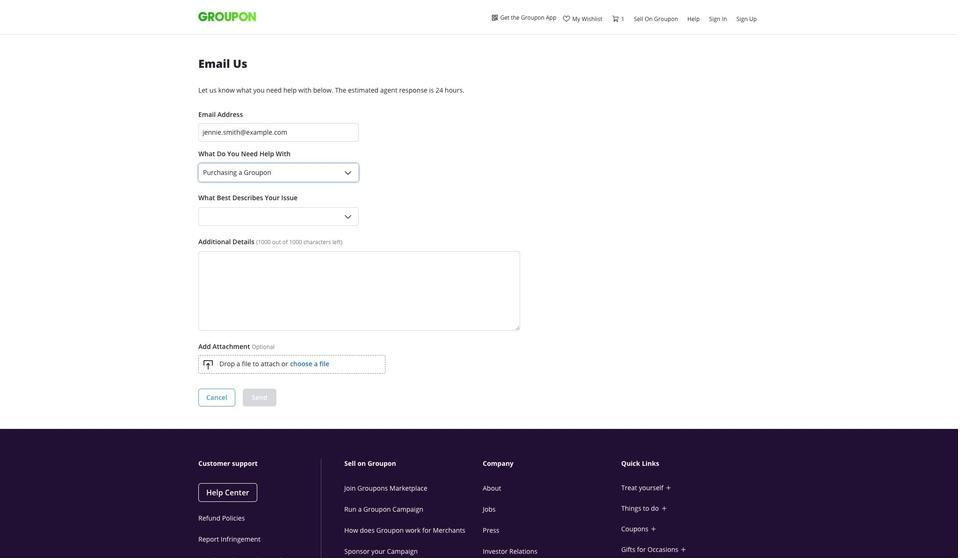 Task type: describe. For each thing, give the bounding box(es) containing it.
2 heading from the left
[[345, 459, 485, 469]]

groupon image
[[199, 11, 256, 22]]

1 heading from the left
[[199, 459, 321, 469]]

4 heading from the left
[[622, 459, 762, 469]]



Task type: vqa. For each thing, say whether or not it's contained in the screenshot.
bottommost Portraits
no



Task type: locate. For each thing, give the bounding box(es) containing it.
None email field
[[199, 123, 359, 142]]

heading
[[199, 459, 321, 469], [345, 459, 485, 469], [483, 459, 624, 469], [622, 459, 762, 469]]

3 heading from the left
[[483, 459, 624, 469]]

None text field
[[199, 251, 521, 331]]



